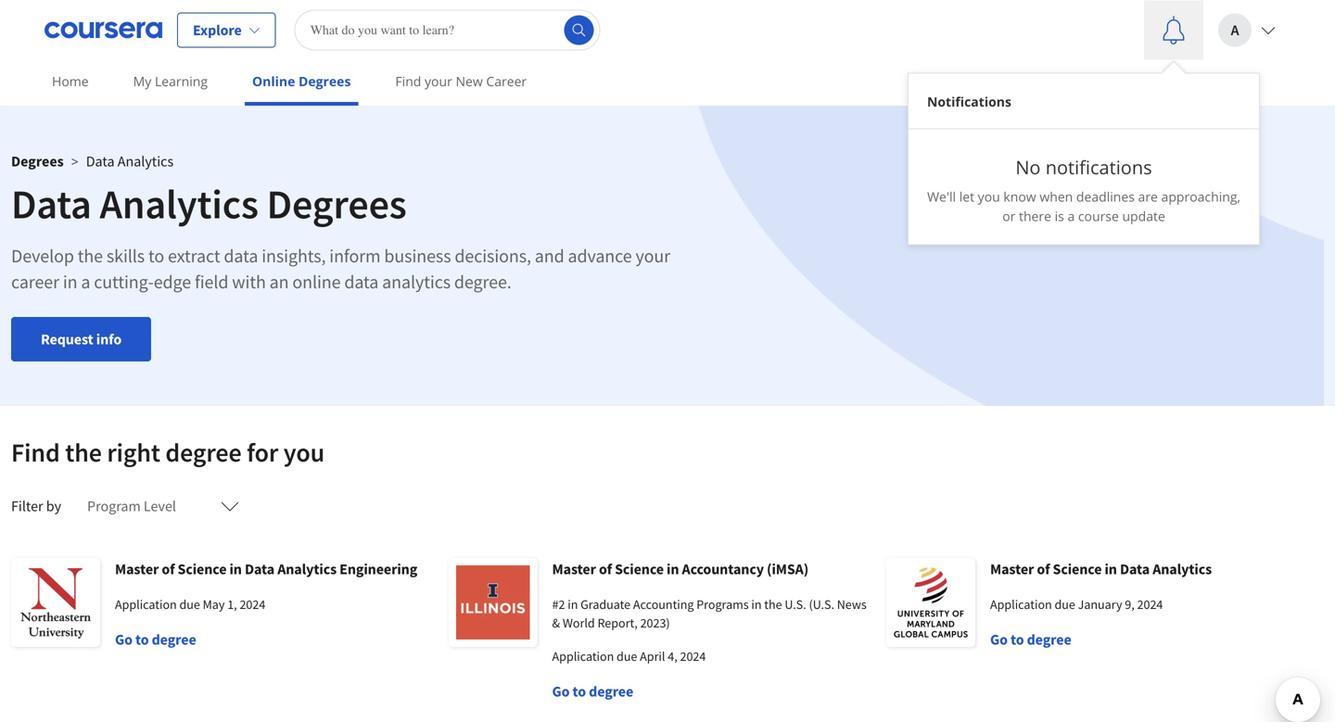 Task type: describe. For each thing, give the bounding box(es) containing it.
approaching,
[[1162, 188, 1241, 205]]

2024 for master of science in data analytics engineering
[[240, 596, 266, 613]]

notifications
[[928, 93, 1012, 110]]

deadlines
[[1077, 188, 1135, 205]]

in up 1,
[[230, 560, 242, 579]]

request info button
[[11, 317, 151, 362]]

request info
[[41, 330, 122, 349]]

data right >
[[86, 152, 115, 171]]

go for master of science in data analytics
[[991, 631, 1008, 649]]

know
[[1004, 188, 1037, 205]]

&
[[552, 615, 560, 632]]

new
[[456, 72, 483, 90]]

extract
[[168, 244, 220, 268]]

career
[[486, 72, 527, 90]]

report,
[[598, 615, 638, 632]]

in right programs
[[752, 596, 762, 613]]

application for master of science in data analytics engineering
[[115, 596, 177, 613]]

coursera image
[[45, 15, 162, 45]]

a
[[1231, 21, 1240, 39]]

1,
[[227, 596, 237, 613]]

when
[[1040, 188, 1073, 205]]

graduate
[[581, 596, 631, 613]]

a inside "develop the skills to extract data insights, inform business decisions, and advance your career in a cutting-edge field with an online data analytics degree."
[[81, 270, 90, 294]]

may
[[203, 596, 225, 613]]

a inside the notifications no notifications we'll let you know when deadlines are approaching, or there is a course update
[[1068, 207, 1075, 225]]

2024 for master of science in data analytics
[[1138, 596, 1163, 613]]

4,
[[668, 648, 678, 665]]

science for master of science in accountancy (imsa)
[[615, 560, 664, 579]]

right
[[107, 436, 160, 469]]

data analytics link
[[86, 152, 174, 171]]

find the right degree for you
[[11, 436, 325, 469]]

#2
[[552, 596, 565, 613]]

program
[[87, 497, 141, 516]]

application due april 4, 2024
[[552, 648, 706, 665]]

notifications no notifications we'll let you know when deadlines are approaching, or there is a course update
[[928, 93, 1241, 225]]

january
[[1078, 596, 1123, 613]]

science for master of science in data analytics
[[1053, 560, 1102, 579]]

inform
[[330, 244, 381, 268]]

a button
[[1204, 0, 1291, 60]]

2023)
[[641, 615, 670, 632]]

go to degree for master of science in data analytics
[[991, 631, 1072, 649]]

filter
[[11, 497, 43, 516]]

degree.
[[454, 270, 512, 294]]

1 horizontal spatial go to degree
[[552, 683, 634, 701]]

april
[[640, 648, 665, 665]]

to down application due may 1, 2024 in the left of the page
[[135, 631, 149, 649]]

degrees link
[[11, 152, 64, 171]]

info
[[96, 330, 122, 349]]

develop
[[11, 244, 74, 268]]

world
[[563, 615, 595, 632]]

home link
[[45, 60, 96, 102]]

0 horizontal spatial data
[[224, 244, 258, 268]]

learning
[[155, 72, 208, 90]]

field
[[195, 270, 229, 294]]

analytics for master of science in data analytics engineering
[[278, 560, 337, 579]]

online
[[252, 72, 295, 90]]

data for master of science in data analytics engineering
[[245, 560, 275, 579]]

or
[[1003, 207, 1016, 225]]

1 horizontal spatial 2024
[[680, 648, 706, 665]]

there
[[1019, 207, 1052, 225]]

news
[[837, 596, 867, 613]]

master for master of science in data analytics
[[991, 560, 1034, 579]]

edge
[[154, 270, 191, 294]]

an
[[270, 270, 289, 294]]

you for for
[[284, 436, 325, 469]]

filter by
[[11, 497, 61, 516]]

1 horizontal spatial due
[[617, 648, 638, 665]]

cutting-
[[94, 270, 154, 294]]

application for master of science in data analytics
[[991, 596, 1053, 613]]

degree down application due january 9, 2024 at the bottom of the page
[[1027, 631, 1072, 649]]

degree down application due may 1, 2024 in the left of the page
[[152, 631, 196, 649]]

master of science in data analytics engineering
[[115, 560, 418, 579]]

0 vertical spatial degrees
[[299, 72, 351, 90]]

with
[[232, 270, 266, 294]]

business
[[384, 244, 451, 268]]

accountancy
[[682, 560, 764, 579]]

the inside the #2 in graduate accounting programs in the u.s. (u.s. news & world report, 2023)
[[765, 596, 782, 613]]

to down application due january 9, 2024 at the bottom of the page
[[1011, 631, 1025, 649]]

find for find the right degree for you
[[11, 436, 60, 469]]

my learning
[[133, 72, 208, 90]]

find your new career link
[[388, 60, 534, 102]]

u.s.
[[785, 596, 807, 613]]

#2 in graduate accounting programs in the u.s. (u.s. news & world report, 2023)
[[552, 596, 867, 632]]

explore
[[193, 21, 242, 39]]

the for develop
[[78, 244, 103, 268]]

data for master of science in data analytics
[[1120, 560, 1150, 579]]

due for master of science in data analytics engineering
[[179, 596, 200, 613]]

master of science in data analytics
[[991, 560, 1212, 579]]

online degrees link
[[245, 60, 358, 106]]

career
[[11, 270, 59, 294]]

university of maryland global campus image
[[887, 558, 976, 647]]

of for master of science in data analytics engineering
[[162, 560, 175, 579]]

master of science in accountancy (imsa)
[[552, 560, 809, 579]]

1 horizontal spatial data
[[344, 270, 379, 294]]



Task type: locate. For each thing, give the bounding box(es) containing it.
data up 9,
[[1120, 560, 1150, 579]]

in up january
[[1105, 560, 1118, 579]]

of
[[162, 560, 175, 579], [599, 560, 612, 579], [1037, 560, 1050, 579]]

1 master from the left
[[115, 560, 159, 579]]

go to degree
[[115, 631, 196, 649], [991, 631, 1072, 649], [552, 683, 634, 701]]

we'll
[[928, 188, 956, 205]]

None search field
[[295, 10, 601, 51]]

science up application due january 9, 2024 at the bottom of the page
[[1053, 560, 1102, 579]]

application due january 9, 2024
[[991, 596, 1163, 613]]

0 horizontal spatial due
[[179, 596, 200, 613]]

2 horizontal spatial science
[[1053, 560, 1102, 579]]

data up application due may 1, 2024 in the left of the page
[[245, 560, 275, 579]]

1 vertical spatial your
[[636, 244, 671, 268]]

of for master of science in accountancy (imsa)
[[599, 560, 612, 579]]

degrees
[[299, 72, 351, 90], [11, 152, 64, 171], [267, 178, 407, 230]]

advance
[[568, 244, 632, 268]]

my learning link
[[126, 60, 215, 102]]

1 horizontal spatial master
[[552, 560, 596, 579]]

northeastern university image
[[11, 558, 100, 647]]

data
[[224, 244, 258, 268], [344, 270, 379, 294]]

your left 'new'
[[425, 72, 452, 90]]

your right 'advance'
[[636, 244, 671, 268]]

0 horizontal spatial you
[[284, 436, 325, 469]]

due left may
[[179, 596, 200, 613]]

2 horizontal spatial due
[[1055, 596, 1076, 613]]

accounting
[[633, 596, 694, 613]]

of up graduate
[[599, 560, 612, 579]]

university of illinois at urbana-champaign image
[[449, 558, 538, 647]]

due
[[179, 596, 200, 613], [1055, 596, 1076, 613], [617, 648, 638, 665]]

0 horizontal spatial of
[[162, 560, 175, 579]]

0 horizontal spatial a
[[81, 270, 90, 294]]

1 vertical spatial a
[[81, 270, 90, 294]]

to down application due april 4, 2024
[[573, 683, 586, 701]]

explore button
[[177, 13, 276, 48]]

2 horizontal spatial application
[[991, 596, 1053, 613]]

data down the 'inform'
[[344, 270, 379, 294]]

to inside "develop the skills to extract data insights, inform business decisions, and advance your career in a cutting-edge field with an online data analytics degree."
[[148, 244, 164, 268]]

go to degree down application due may 1, 2024 in the left of the page
[[115, 631, 196, 649]]

degrees > data analytics data analytics degrees
[[11, 152, 407, 230]]

science up may
[[178, 560, 227, 579]]

home
[[52, 72, 89, 90]]

3 of from the left
[[1037, 560, 1050, 579]]

0 horizontal spatial 2024
[[240, 596, 266, 613]]

the left skills
[[78, 244, 103, 268]]

programs
[[697, 596, 749, 613]]

application
[[115, 596, 177, 613], [991, 596, 1053, 613], [552, 648, 614, 665]]

2 vertical spatial the
[[765, 596, 782, 613]]

the left right
[[65, 436, 102, 469]]

analytics
[[382, 270, 451, 294]]

science up accounting
[[615, 560, 664, 579]]

0 horizontal spatial your
[[425, 72, 452, 90]]

master for master of science in data analytics engineering
[[115, 560, 159, 579]]

2 horizontal spatial go
[[991, 631, 1008, 649]]

0 vertical spatial you
[[978, 188, 1001, 205]]

you
[[978, 188, 1001, 205], [284, 436, 325, 469]]

by
[[46, 497, 61, 516]]

the
[[78, 244, 103, 268], [65, 436, 102, 469], [765, 596, 782, 613]]

data
[[86, 152, 115, 171], [11, 178, 92, 230], [245, 560, 275, 579], [1120, 560, 1150, 579]]

master for master of science in accountancy (imsa)
[[552, 560, 596, 579]]

1 vertical spatial you
[[284, 436, 325, 469]]

of for master of science in data analytics
[[1037, 560, 1050, 579]]

go down &
[[552, 683, 570, 701]]

insights,
[[262, 244, 326, 268]]

2024 right 9,
[[1138, 596, 1163, 613]]

2 horizontal spatial master
[[991, 560, 1034, 579]]

analytics for degrees > data analytics data analytics degrees
[[100, 178, 259, 230]]

master up application due january 9, 2024 at the bottom of the page
[[991, 560, 1034, 579]]

0 horizontal spatial go to degree
[[115, 631, 196, 649]]

are
[[1139, 188, 1158, 205]]

1 of from the left
[[162, 560, 175, 579]]

2 horizontal spatial 2024
[[1138, 596, 1163, 613]]

no
[[1016, 154, 1041, 180]]

science
[[178, 560, 227, 579], [615, 560, 664, 579], [1053, 560, 1102, 579]]

What do you want to learn? text field
[[295, 10, 601, 51]]

go right university of maryland global campus image on the right bottom of page
[[991, 631, 1008, 649]]

a
[[1068, 207, 1075, 225], [81, 270, 90, 294]]

let
[[960, 188, 975, 205]]

0 vertical spatial find
[[396, 72, 421, 90]]

degrees up the 'inform'
[[267, 178, 407, 230]]

0 vertical spatial the
[[78, 244, 103, 268]]

my
[[133, 72, 152, 90]]

1 horizontal spatial go
[[552, 683, 570, 701]]

to up 'edge'
[[148, 244, 164, 268]]

go to degree down application due january 9, 2024 at the bottom of the page
[[991, 631, 1072, 649]]

and
[[535, 244, 565, 268]]

application down "world"
[[552, 648, 614, 665]]

3 master from the left
[[991, 560, 1034, 579]]

go
[[115, 631, 133, 649], [991, 631, 1008, 649], [552, 683, 570, 701]]

0 vertical spatial data
[[224, 244, 258, 268]]

decisions,
[[455, 244, 531, 268]]

go down application due may 1, 2024 in the left of the page
[[115, 631, 133, 649]]

1 vertical spatial the
[[65, 436, 102, 469]]

go to degree down application due april 4, 2024
[[552, 683, 634, 701]]

master
[[115, 560, 159, 579], [552, 560, 596, 579], [991, 560, 1034, 579]]

degrees left >
[[11, 152, 64, 171]]

1 horizontal spatial science
[[615, 560, 664, 579]]

degree
[[165, 436, 242, 469], [152, 631, 196, 649], [1027, 631, 1072, 649], [589, 683, 634, 701]]

degrees right online
[[299, 72, 351, 90]]

the left u.s.
[[765, 596, 782, 613]]

0 horizontal spatial master
[[115, 560, 159, 579]]

2024 right 1,
[[240, 596, 266, 613]]

in inside "develop the skills to extract data insights, inform business decisions, and advance your career in a cutting-edge field with an online data analytics degree."
[[63, 270, 77, 294]]

1 horizontal spatial your
[[636, 244, 671, 268]]

application left may
[[115, 596, 177, 613]]

the for find
[[65, 436, 102, 469]]

0 horizontal spatial go
[[115, 631, 133, 649]]

1 horizontal spatial find
[[396, 72, 421, 90]]

1 horizontal spatial of
[[599, 560, 612, 579]]

2 vertical spatial degrees
[[267, 178, 407, 230]]

skills
[[107, 244, 145, 268]]

0 horizontal spatial find
[[11, 436, 60, 469]]

find your new career
[[396, 72, 527, 90]]

>
[[71, 153, 79, 170]]

notifications
[[1046, 154, 1153, 180]]

2 science from the left
[[615, 560, 664, 579]]

level
[[144, 497, 176, 516]]

2024 right 4,
[[680, 648, 706, 665]]

2 horizontal spatial of
[[1037, 560, 1050, 579]]

in up accounting
[[667, 560, 679, 579]]

of up application due january 9, 2024 at the bottom of the page
[[1037, 560, 1050, 579]]

due for master of science in data analytics
[[1055, 596, 1076, 613]]

develop the skills to extract data insights, inform business decisions, and advance your career in a cutting-edge field with an online data analytics degree.
[[11, 244, 671, 294]]

online
[[293, 270, 341, 294]]

the inside "develop the skills to extract data insights, inform business decisions, and advance your career in a cutting-edge field with an online data analytics degree."
[[78, 244, 103, 268]]

2 of from the left
[[599, 560, 612, 579]]

due left january
[[1055, 596, 1076, 613]]

(u.s.
[[809, 596, 835, 613]]

course
[[1079, 207, 1119, 225]]

program level
[[87, 497, 176, 516]]

9,
[[1125, 596, 1135, 613]]

data down 'degrees' link
[[11, 178, 92, 230]]

1 vertical spatial data
[[344, 270, 379, 294]]

find up filter by
[[11, 436, 60, 469]]

0 horizontal spatial application
[[115, 596, 177, 613]]

update
[[1123, 207, 1166, 225]]

0 horizontal spatial science
[[178, 560, 227, 579]]

request
[[41, 330, 93, 349]]

1 science from the left
[[178, 560, 227, 579]]

go for master of science in data analytics engineering
[[115, 631, 133, 649]]

0 vertical spatial a
[[1068, 207, 1075, 225]]

find for find your new career
[[396, 72, 421, 90]]

go to degree for master of science in data analytics engineering
[[115, 631, 196, 649]]

data for degrees > data analytics data analytics degrees
[[11, 178, 92, 230]]

degree left for
[[165, 436, 242, 469]]

your
[[425, 72, 452, 90], [636, 244, 671, 268]]

degree down application due april 4, 2024
[[589, 683, 634, 701]]

application left january
[[991, 596, 1053, 613]]

find
[[396, 72, 421, 90], [11, 436, 60, 469]]

(imsa)
[[767, 560, 809, 579]]

your inside "develop the skills to extract data insights, inform business decisions, and advance your career in a cutting-edge field with an online data analytics degree."
[[636, 244, 671, 268]]

is
[[1055, 207, 1065, 225]]

in right the career
[[63, 270, 77, 294]]

2 horizontal spatial go to degree
[[991, 631, 1072, 649]]

in
[[63, 270, 77, 294], [230, 560, 242, 579], [667, 560, 679, 579], [1105, 560, 1118, 579], [568, 596, 578, 613], [752, 596, 762, 613]]

engineering
[[340, 560, 418, 579]]

analytics for master of science in data analytics
[[1153, 560, 1212, 579]]

of up application due may 1, 2024 in the left of the page
[[162, 560, 175, 579]]

application due may 1, 2024
[[115, 596, 266, 613]]

online degrees
[[252, 72, 351, 90]]

data up 'with'
[[224, 244, 258, 268]]

0 vertical spatial your
[[425, 72, 452, 90]]

due left april
[[617, 648, 638, 665]]

2 master from the left
[[552, 560, 596, 579]]

master up #2 at the left
[[552, 560, 596, 579]]

a left the cutting-
[[81, 270, 90, 294]]

science for master of science in data analytics engineering
[[178, 560, 227, 579]]

you for let
[[978, 188, 1001, 205]]

3 science from the left
[[1053, 560, 1102, 579]]

you right let
[[978, 188, 1001, 205]]

find left 'new'
[[396, 72, 421, 90]]

in right #2 at the left
[[568, 596, 578, 613]]

to
[[148, 244, 164, 268], [135, 631, 149, 649], [1011, 631, 1025, 649], [573, 683, 586, 701]]

master down program level
[[115, 560, 159, 579]]

you right for
[[284, 436, 325, 469]]

1 vertical spatial find
[[11, 436, 60, 469]]

1 horizontal spatial a
[[1068, 207, 1075, 225]]

1 horizontal spatial you
[[978, 188, 1001, 205]]

a right is
[[1068, 207, 1075, 225]]

1 vertical spatial degrees
[[11, 152, 64, 171]]

2024
[[240, 596, 266, 613], [1138, 596, 1163, 613], [680, 648, 706, 665]]

program level button
[[76, 484, 250, 529]]

1 horizontal spatial application
[[552, 648, 614, 665]]

you inside the notifications no notifications we'll let you know when deadlines are approaching, or there is a course update
[[978, 188, 1001, 205]]

for
[[247, 436, 278, 469]]



Task type: vqa. For each thing, say whether or not it's contained in the screenshot.
1st Management: from the bottom
no



